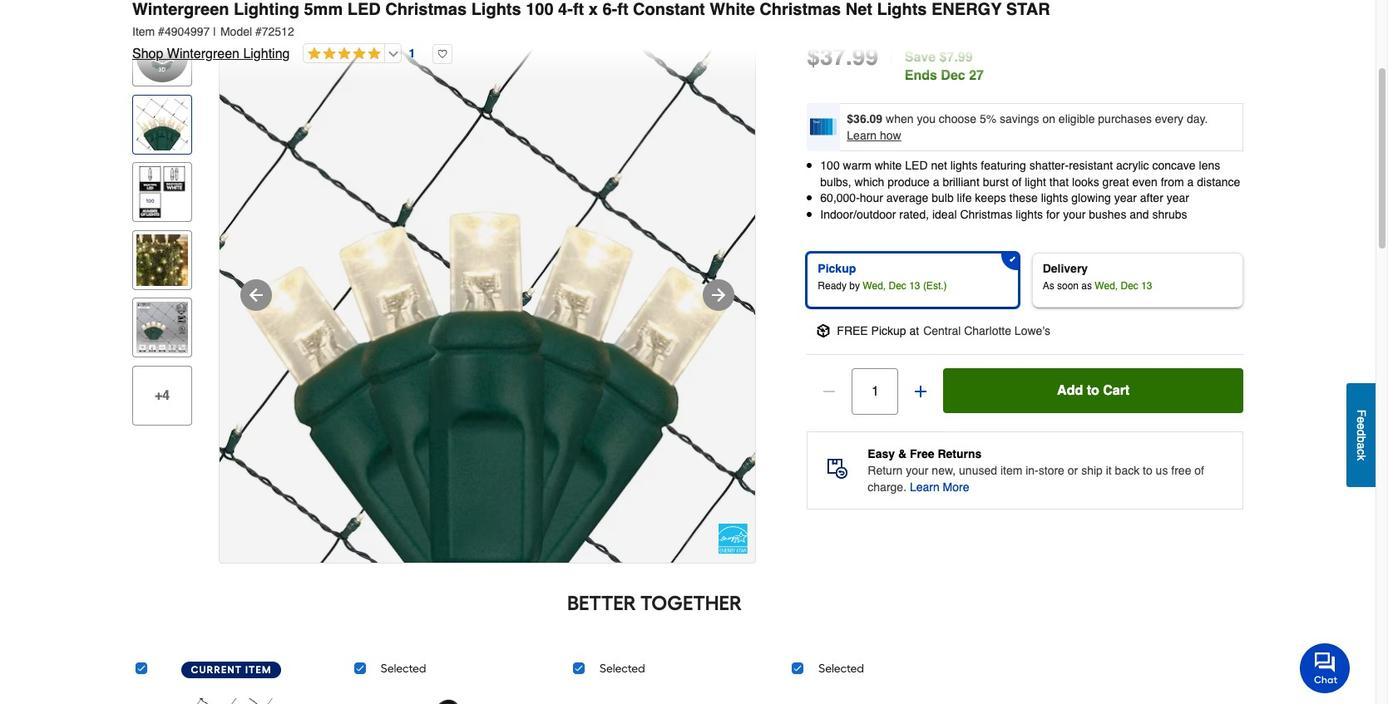 Task type: describe. For each thing, give the bounding box(es) containing it.
item
[[1001, 465, 1023, 478]]

to inside easy & free returns return your new, unused item in-store or ship it back to us free of charge.
[[1143, 465, 1153, 478]]

save $7.99 ends dec 27
[[905, 50, 984, 83]]

your inside 100 warm white led net lights featuring shatter-resistant acrylic concave lens bulbs, which produce a brilliant burst of light that looks great even from a distance 60,000-hour average bulb life keeps these lights glowing year after year indoor/outdoor rated, ideal christmas lights for your bushes and shrubs
[[1064, 208, 1086, 221]]

you
[[917, 112, 936, 126]]

net
[[932, 159, 948, 172]]

x
[[589, 0, 598, 19]]

as
[[1043, 281, 1055, 292]]

life
[[957, 192, 972, 205]]

arrow right image
[[709, 285, 729, 305]]

brilliant
[[943, 175, 980, 189]]

2 e from the top
[[1356, 424, 1369, 430]]

0 horizontal spatial christmas
[[386, 0, 467, 19]]

$
[[807, 43, 820, 70]]

4-
[[558, 0, 573, 19]]

savings
[[1000, 112, 1040, 126]]

that
[[1050, 175, 1069, 189]]

store
[[1039, 465, 1065, 478]]

pickup image
[[817, 325, 831, 338]]

more
[[943, 481, 970, 495]]

resistant
[[1069, 159, 1114, 172]]

warm
[[843, 159, 872, 172]]

add to cart
[[1058, 384, 1130, 399]]

learn more link
[[910, 480, 970, 496]]

$36.09
[[847, 112, 883, 126]]

in-
[[1026, 465, 1039, 478]]

60,000-
[[821, 192, 860, 205]]

2 year from the left
[[1167, 192, 1190, 205]]

which
[[855, 175, 885, 189]]

5 stars image
[[304, 47, 382, 62]]

bulbs,
[[821, 175, 852, 189]]

average
[[887, 192, 929, 205]]

save
[[905, 50, 936, 65]]

produce
[[888, 175, 930, 189]]

soon
[[1058, 281, 1079, 292]]

item
[[132, 25, 155, 38]]

+4
[[155, 389, 170, 404]]

shrubs
[[1153, 208, 1188, 221]]

eligible
[[1059, 112, 1096, 126]]

learn inside learn more link
[[910, 481, 940, 495]]

net
[[846, 0, 873, 19]]

every
[[1156, 112, 1184, 126]]

as
[[1082, 281, 1093, 292]]

5%
[[980, 112, 997, 126]]

1 year from the left
[[1115, 192, 1138, 205]]

learn inside $36.09 when you choose 5% savings on eligible purchases every day. learn how
[[847, 129, 877, 142]]

hour
[[860, 192, 884, 205]]

chat invite button image
[[1301, 643, 1351, 694]]

for
[[1047, 208, 1060, 221]]

on
[[1043, 112, 1056, 126]]

better
[[567, 592, 636, 616]]

indoor/outdoor
[[821, 208, 897, 221]]

lowe's
[[1015, 325, 1051, 338]]

1 vertical spatial wintergreen
[[167, 47, 240, 62]]

1 horizontal spatial pickup
[[872, 325, 907, 338]]

learn more
[[910, 481, 970, 495]]

shop
[[132, 47, 163, 62]]

wintergreen lighting 5mm led christmas lights 100 4-ft x 6-ft constant white christmas net lights energy star image
[[170, 692, 278, 705]]

1 horizontal spatial |
[[889, 42, 895, 71]]

1 ft from the left
[[573, 0, 584, 19]]

and
[[1130, 208, 1150, 221]]

how
[[880, 129, 902, 142]]

1 # from the left
[[158, 25, 165, 38]]

dec inside pickup ready by wed, dec 13 (est.)
[[889, 281, 907, 292]]

$36.09 when you choose 5% savings on eligible purchases every day. learn how
[[847, 112, 1209, 142]]

keeps
[[976, 192, 1007, 205]]

heart outline image
[[433, 44, 453, 64]]

&
[[899, 448, 907, 461]]

k
[[1356, 456, 1369, 461]]

wintergreen lighting  #72512 - thumbnail4 image
[[136, 302, 188, 354]]

100 warm white led net lights featuring shatter-resistant acrylic concave lens bulbs, which produce a brilliant burst of light that looks great even from a distance 60,000-hour average bulb life keeps these lights glowing year after year indoor/outdoor rated, ideal christmas lights for your bushes and shrubs
[[821, 159, 1241, 221]]

1 e from the top
[[1356, 417, 1369, 424]]

delivery as soon as wed, dec 13
[[1043, 262, 1153, 292]]

option group containing pickup
[[801, 247, 1251, 315]]

2 lights from the left
[[878, 0, 927, 19]]

wed, inside delivery as soon as wed, dec 13
[[1095, 281, 1119, 292]]

1
[[409, 46, 415, 60]]

1 vertical spatial lighting
[[243, 47, 290, 62]]

looks
[[1073, 175, 1100, 189]]

together
[[641, 592, 742, 616]]

shop wintergreen lighting
[[132, 47, 290, 62]]

2 vertical spatial lights
[[1016, 208, 1044, 221]]

energy
[[932, 0, 1002, 19]]

wed, inside pickup ready by wed, dec 13 (est.)
[[863, 281, 886, 292]]

dec inside the save $7.99 ends dec 27
[[941, 68, 966, 83]]

(est.)
[[924, 281, 947, 292]]

better together
[[567, 592, 742, 616]]

new,
[[932, 465, 956, 478]]

4904997
[[165, 25, 210, 38]]

dec inside delivery as soon as wed, dec 13
[[1121, 281, 1139, 292]]

wintergreen lighting  #72512 - thumbnail image
[[136, 99, 188, 150]]

when
[[886, 112, 914, 126]]

wintergreen lighting  #72512 image
[[220, 27, 756, 563]]

glowing
[[1072, 192, 1112, 205]]

after
[[1141, 192, 1164, 205]]

$7.99
[[940, 50, 973, 65]]

these
[[1010, 192, 1038, 205]]

shatter-
[[1030, 159, 1069, 172]]

free
[[910, 448, 935, 461]]

current
[[191, 665, 242, 677]]



Task type: vqa. For each thing, say whether or not it's contained in the screenshot.
Day.
yes



Task type: locate. For each thing, give the bounding box(es) containing it.
d
[[1356, 430, 1369, 437]]

1 horizontal spatial to
[[1143, 465, 1153, 478]]

christmas up $ at the right top of page
[[760, 0, 841, 19]]

2 wed, from the left
[[1095, 281, 1119, 292]]

|
[[213, 25, 216, 38], [889, 42, 895, 71]]

$45.98
[[905, 35, 946, 50]]

by
[[850, 281, 860, 292]]

lights up for
[[1042, 192, 1069, 205]]

a up k
[[1356, 443, 1369, 450]]

led for net
[[906, 159, 928, 172]]

0 vertical spatial of
[[1012, 175, 1022, 189]]

year down 'great'
[[1115, 192, 1138, 205]]

0 horizontal spatial a
[[933, 175, 940, 189]]

| right 99
[[889, 42, 895, 71]]

1 horizontal spatial christmas
[[760, 0, 841, 19]]

item number 4 9 0 4 9 9 7 and model number 7 2 5 1 2 element
[[132, 23, 1244, 40]]

to
[[1087, 384, 1100, 399], [1143, 465, 1153, 478]]

1 horizontal spatial selected
[[600, 662, 646, 677]]

minus image
[[822, 384, 838, 401]]

1 selected from the left
[[381, 662, 426, 677]]

1 wed, from the left
[[863, 281, 886, 292]]

distance
[[1198, 175, 1241, 189]]

13 right as
[[1142, 281, 1153, 292]]

arrow left image
[[246, 285, 266, 305]]

c
[[1356, 450, 1369, 456]]

unused
[[960, 465, 998, 478]]

learn down $36.09
[[847, 129, 877, 142]]

selected
[[381, 662, 426, 677], [600, 662, 646, 677], [819, 662, 865, 677]]

year
[[1115, 192, 1138, 205], [1167, 192, 1190, 205]]

0 vertical spatial wintergreen
[[132, 0, 229, 19]]

100 up the bulbs,
[[821, 159, 840, 172]]

of up these
[[1012, 175, 1022, 189]]

charlotte
[[965, 325, 1012, 338]]

0 horizontal spatial lights
[[472, 0, 521, 19]]

christmas up 1
[[386, 0, 467, 19]]

f e e d b a c k button
[[1347, 384, 1376, 488]]

1 lights from the left
[[472, 0, 521, 19]]

even
[[1133, 175, 1158, 189]]

returns
[[938, 448, 982, 461]]

wintergreen lighting 5mm led christmas lights 100 4-ft x 6-ft constant white christmas net lights energy star item # 4904997 | model # 72512
[[132, 0, 1051, 38]]

from
[[1161, 175, 1185, 189]]

lighting
[[234, 0, 300, 19], [243, 47, 290, 62]]

| inside wintergreen lighting 5mm led christmas lights 100 4-ft x 6-ft constant white christmas net lights energy star item # 4904997 | model # 72512
[[213, 25, 216, 38]]

lighting inside wintergreen lighting 5mm led christmas lights 100 4-ft x 6-ft constant white christmas net lights energy star item # 4904997 | model # 72512
[[234, 0, 300, 19]]

concave
[[1153, 159, 1196, 172]]

100 left 4-
[[526, 0, 554, 19]]

of for burst
[[1012, 175, 1022, 189]]

lighting down 72512 in the left top of the page
[[243, 47, 290, 62]]

1 horizontal spatial 13
[[1142, 281, 1153, 292]]

1 vertical spatial to
[[1143, 465, 1153, 478]]

2 ft from the left
[[618, 0, 629, 19]]

1 horizontal spatial learn
[[910, 481, 940, 495]]

acrylic
[[1117, 159, 1150, 172]]

choose
[[939, 112, 977, 126]]

ready
[[818, 281, 847, 292]]

a inside button
[[1356, 443, 1369, 450]]

2 horizontal spatial selected
[[819, 662, 865, 677]]

e up b
[[1356, 424, 1369, 430]]

learn down new, at the right of the page
[[910, 481, 940, 495]]

back
[[1116, 465, 1140, 478]]

0 vertical spatial learn
[[847, 129, 877, 142]]

return
[[868, 465, 903, 478]]

0 horizontal spatial dec
[[889, 281, 907, 292]]

lights down these
[[1016, 208, 1044, 221]]

of inside 100 warm white led net lights featuring shatter-resistant acrylic concave lens bulbs, which produce a brilliant burst of light that looks great even from a distance 60,000-hour average bulb life keeps these lights glowing year after year indoor/outdoor rated, ideal christmas lights for your bushes and shrubs
[[1012, 175, 1022, 189]]

a down net
[[933, 175, 940, 189]]

led for christmas
[[348, 0, 381, 19]]

1 vertical spatial learn
[[910, 481, 940, 495]]

led up produce
[[906, 159, 928, 172]]

1 horizontal spatial year
[[1167, 192, 1190, 205]]

2 13 from the left
[[1142, 281, 1153, 292]]

1 vertical spatial pickup
[[872, 325, 907, 338]]

1 vertical spatial 100
[[821, 159, 840, 172]]

free pickup at central charlotte lowe's
[[837, 325, 1051, 338]]

mytouchsmart 15-amps 125-volt simple set outdoor digital timer 2-outlet plug-in countdown lighting timer image
[[389, 692, 497, 705]]

0 vertical spatial |
[[213, 25, 216, 38]]

a right from at top
[[1188, 175, 1194, 189]]

lights left 4-
[[472, 0, 521, 19]]

pickup
[[818, 262, 857, 276], [872, 325, 907, 338]]

add
[[1058, 384, 1084, 399]]

13
[[910, 281, 921, 292], [1142, 281, 1153, 292]]

0 horizontal spatial 100
[[526, 0, 554, 19]]

0 vertical spatial 100
[[526, 0, 554, 19]]

lights up '$45.98'
[[878, 0, 927, 19]]

christmas
[[386, 0, 467, 19], [760, 0, 841, 19], [961, 208, 1013, 221]]

0 horizontal spatial wed,
[[863, 281, 886, 292]]

0 horizontal spatial selected
[[381, 662, 426, 677]]

0 vertical spatial lights
[[951, 159, 978, 172]]

13 left (est.)
[[910, 281, 921, 292]]

option group
[[801, 247, 1251, 315]]

100 inside 100 warm white led net lights featuring shatter-resistant acrylic concave lens bulbs, which produce a brilliant burst of light that looks great even from a distance 60,000-hour average bulb life keeps these lights glowing year after year indoor/outdoor rated, ideal christmas lights for your bushes and shrubs
[[821, 159, 840, 172]]

0 horizontal spatial |
[[213, 25, 216, 38]]

2 horizontal spatial dec
[[1121, 281, 1139, 292]]

ship
[[1082, 465, 1103, 478]]

0 horizontal spatial pickup
[[818, 262, 857, 276]]

to inside button
[[1087, 384, 1100, 399]]

star
[[1007, 0, 1051, 19]]

dec right as
[[1121, 281, 1139, 292]]

b
[[1356, 437, 1369, 443]]

1 vertical spatial led
[[906, 159, 928, 172]]

0 horizontal spatial 13
[[910, 281, 921, 292]]

featuring
[[981, 159, 1027, 172]]

your inside easy & free returns return your new, unused item in-store or ship it back to us free of charge.
[[906, 465, 929, 478]]

ft left x on the top left of the page
[[573, 0, 584, 19]]

pickup left at
[[872, 325, 907, 338]]

charge.
[[868, 481, 907, 495]]

wintergreen lighting  #72512 - thumbnail2 image
[[136, 167, 188, 218]]

0 horizontal spatial learn
[[847, 129, 877, 142]]

ft right x on the top left of the page
[[618, 0, 629, 19]]

wed, right as
[[1095, 281, 1119, 292]]

1 13 from the left
[[910, 281, 921, 292]]

to right add
[[1087, 384, 1100, 399]]

wed, right by
[[863, 281, 886, 292]]

1 horizontal spatial dec
[[941, 68, 966, 83]]

1 horizontal spatial of
[[1195, 465, 1205, 478]]

of
[[1012, 175, 1022, 189], [1195, 465, 1205, 478]]

white
[[710, 0, 755, 19]]

free
[[1172, 465, 1192, 478]]

a
[[933, 175, 940, 189], [1188, 175, 1194, 189], [1356, 443, 1369, 450]]

13 inside pickup ready by wed, dec 13 (est.)
[[910, 281, 921, 292]]

of for free
[[1195, 465, 1205, 478]]

0 vertical spatial led
[[348, 0, 381, 19]]

christmas inside 100 warm white led net lights featuring shatter-resistant acrylic concave lens bulbs, which produce a brilliant burst of light that looks great even from a distance 60,000-hour average bulb life keeps these lights glowing year after year indoor/outdoor rated, ideal christmas lights for your bushes and shrubs
[[961, 208, 1013, 221]]

central
[[924, 325, 961, 338]]

ends
[[905, 68, 938, 83]]

your down 'free' on the bottom of page
[[906, 465, 929, 478]]

wintergreen up 4904997
[[132, 0, 229, 19]]

1 vertical spatial |
[[889, 42, 895, 71]]

1 horizontal spatial #
[[255, 25, 262, 38]]

dec down the $7.99 in the right top of the page
[[941, 68, 966, 83]]

delivery
[[1043, 262, 1089, 276]]

learn how button
[[847, 127, 902, 144]]

1 horizontal spatial a
[[1188, 175, 1194, 189]]

Stepper number input field with increment and decrement buttons number field
[[852, 369, 899, 416]]

pickup inside pickup ready by wed, dec 13 (est.)
[[818, 262, 857, 276]]

1 horizontal spatial lights
[[878, 0, 927, 19]]

# right the model
[[255, 25, 262, 38]]

| left the model
[[213, 25, 216, 38]]

wintergreen inside wintergreen lighting 5mm led christmas lights 100 4-ft x 6-ft constant white christmas net lights energy star item # 4904997 | model # 72512
[[132, 0, 229, 19]]

6-
[[603, 0, 618, 19]]

year down from at top
[[1167, 192, 1190, 205]]

72512
[[262, 25, 294, 38]]

2 selected from the left
[[600, 662, 646, 677]]

better together heading
[[132, 591, 1178, 617]]

pickup up ready
[[818, 262, 857, 276]]

lights up brilliant at the right of the page
[[951, 159, 978, 172]]

current item
[[191, 665, 272, 677]]

lights
[[951, 159, 978, 172], [1042, 192, 1069, 205], [1016, 208, 1044, 221]]

rated,
[[900, 208, 930, 221]]

# right item
[[158, 25, 165, 38]]

of inside easy & free returns return your new, unused item in-store or ship it back to us free of charge.
[[1195, 465, 1205, 478]]

0 horizontal spatial ft
[[573, 0, 584, 19]]

0 horizontal spatial led
[[348, 0, 381, 19]]

0 horizontal spatial your
[[906, 465, 929, 478]]

ideal
[[933, 208, 957, 221]]

1 vertical spatial of
[[1195, 465, 1205, 478]]

purchases
[[1099, 112, 1152, 126]]

easy
[[868, 448, 895, 461]]

0 horizontal spatial of
[[1012, 175, 1022, 189]]

0 vertical spatial your
[[1064, 208, 1086, 221]]

constant
[[633, 0, 706, 19]]

plus image
[[913, 384, 930, 401]]

100 inside wintergreen lighting 5mm led christmas lights 100 4-ft x 6-ft constant white christmas net lights energy star item # 4904997 | model # 72512
[[526, 0, 554, 19]]

1 vertical spatial your
[[906, 465, 929, 478]]

led inside 100 warm white led net lights featuring shatter-resistant acrylic concave lens bulbs, which produce a brilliant burst of light that looks great even from a distance 60,000-hour average bulb life keeps these lights glowing year after year indoor/outdoor rated, ideal christmas lights for your bushes and shrubs
[[906, 159, 928, 172]]

1 horizontal spatial wed,
[[1095, 281, 1119, 292]]

13 inside delivery as soon as wed, dec 13
[[1142, 281, 1153, 292]]

pickup ready by wed, dec 13 (est.)
[[818, 262, 947, 292]]

bushes
[[1090, 208, 1127, 221]]

0 vertical spatial pickup
[[818, 262, 857, 276]]

2 horizontal spatial a
[[1356, 443, 1369, 450]]

or
[[1068, 465, 1079, 478]]

1 horizontal spatial your
[[1064, 208, 1086, 221]]

your right for
[[1064, 208, 1086, 221]]

wed,
[[863, 281, 886, 292], [1095, 281, 1119, 292]]

+4 button
[[132, 366, 192, 426]]

e up d
[[1356, 417, 1369, 424]]

1 vertical spatial lights
[[1042, 192, 1069, 205]]

0 horizontal spatial to
[[1087, 384, 1100, 399]]

cart
[[1104, 384, 1130, 399]]

37
[[820, 43, 846, 70]]

led right 5mm
[[348, 0, 381, 19]]

2 # from the left
[[255, 25, 262, 38]]

0 horizontal spatial year
[[1115, 192, 1138, 205]]

to left us at the bottom of page
[[1143, 465, 1153, 478]]

3 selected from the left
[[819, 662, 865, 677]]

99
[[853, 43, 879, 70]]

0 vertical spatial lighting
[[234, 0, 300, 19]]

burst
[[983, 175, 1009, 189]]

learn
[[847, 129, 877, 142], [910, 481, 940, 495]]

wintergreen down 4904997
[[167, 47, 240, 62]]

led inside wintergreen lighting 5mm led christmas lights 100 4-ft x 6-ft constant white christmas net lights energy star item # 4904997 | model # 72512
[[348, 0, 381, 19]]

0 vertical spatial to
[[1087, 384, 1100, 399]]

1 horizontal spatial 100
[[821, 159, 840, 172]]

1 horizontal spatial ft
[[618, 0, 629, 19]]

white
[[875, 159, 902, 172]]

dec left (est.)
[[889, 281, 907, 292]]

lighting up 72512 in the left top of the page
[[234, 0, 300, 19]]

lens
[[1200, 159, 1221, 172]]

5mm
[[304, 0, 343, 19]]

christmas down keeps
[[961, 208, 1013, 221]]

0 horizontal spatial #
[[158, 25, 165, 38]]

2 horizontal spatial christmas
[[961, 208, 1013, 221]]

of right free
[[1195, 465, 1205, 478]]

wintergreen lighting  #72512 - thumbnail3 image
[[136, 234, 188, 286]]

us
[[1156, 465, 1169, 478]]

1 horizontal spatial led
[[906, 159, 928, 172]]



